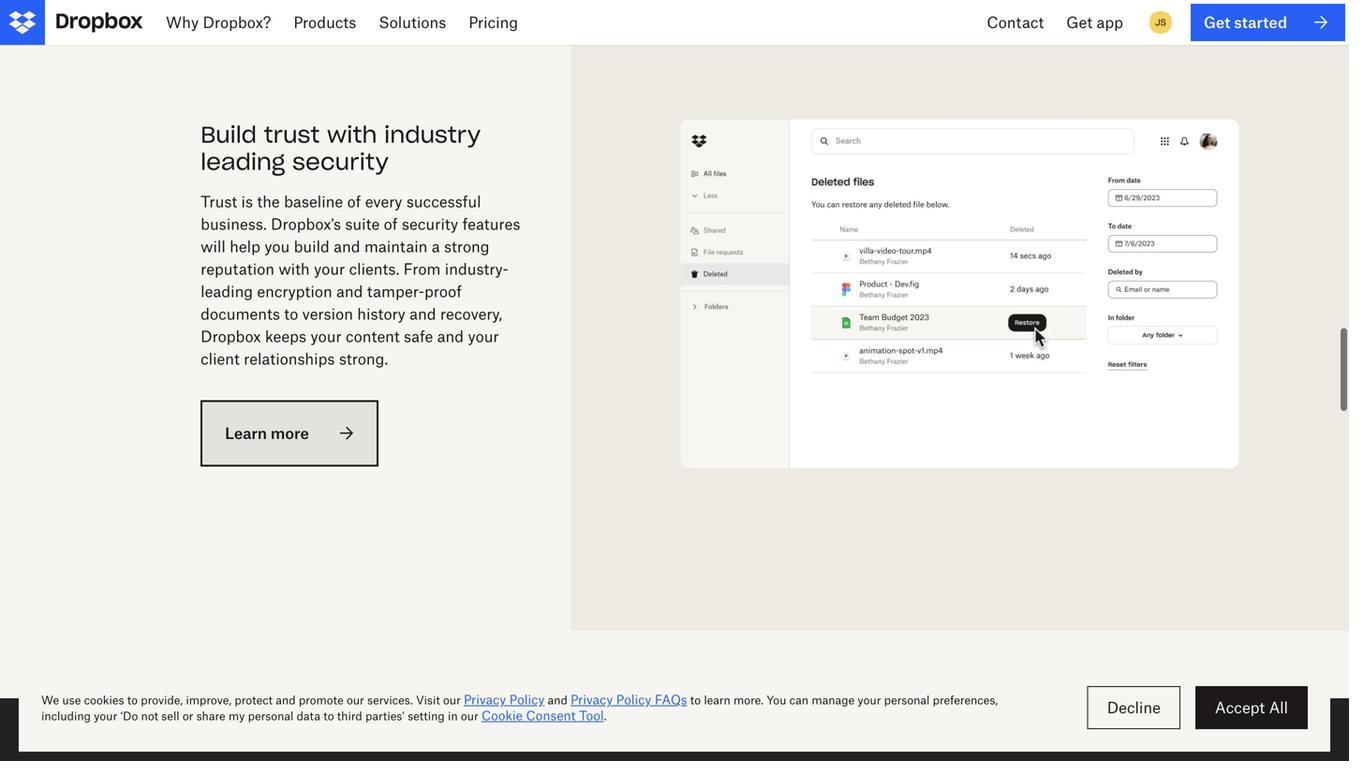 Task type: describe. For each thing, give the bounding box(es) containing it.
leading inside trust is the baseline of every successful business. dropbox's suite of security features will help you build and maintain a strong reputation with your clients. from industry- leading encryption and tamper-proof documents to version history and recovery, dropbox keeps your content safe and your client relationships strong.
[[201, 282, 253, 301]]

version
[[302, 305, 353, 323]]

suite
[[345, 215, 380, 233]]

get for get started
[[1204, 13, 1231, 31]]

and down recovery,
[[437, 327, 464, 346]]

history
[[357, 305, 406, 323]]

client
[[201, 350, 240, 368]]

clients.
[[349, 260, 399, 278]]

features
[[463, 215, 520, 233]]

pricing link
[[457, 0, 529, 45]]

1 horizontal spatial of
[[384, 215, 398, 233]]

the
[[257, 192, 280, 211]]

get started link
[[1191, 4, 1346, 41]]

build trust with industry leading security
[[201, 121, 481, 176]]

products
[[294, 13, 356, 31]]

safe
[[404, 327, 433, 346]]

trust is the baseline of every successful business. dropbox's suite of security features will help you build and maintain a strong reputation with your clients. from industry- leading encryption and tamper-proof documents to version history and recovery, dropbox keeps your content safe and your client relationships strong.
[[201, 192, 520, 368]]

successful
[[407, 192, 481, 211]]

get app
[[1067, 13, 1123, 31]]

get for get app
[[1067, 13, 1093, 31]]

solutions
[[379, 13, 446, 31]]

learn more link
[[201, 400, 378, 467]]

from
[[404, 260, 441, 278]]

dropbox's
[[271, 215, 341, 233]]

your down build
[[314, 260, 345, 278]]

strong
[[444, 237, 490, 256]]

keeps
[[265, 327, 306, 346]]

maintain
[[364, 237, 428, 256]]

business.
[[201, 215, 267, 233]]

with inside trust is the baseline of every successful business. dropbox's suite of security features will help you build and maintain a strong reputation with your clients. from industry- leading encryption and tamper-proof documents to version history and recovery, dropbox keeps your content safe and your client relationships strong.
[[279, 260, 310, 278]]

a
[[432, 237, 440, 256]]

image of restoring deleted file in dropbox. image
[[616, 2, 1304, 587]]

trust
[[201, 192, 237, 211]]

learn
[[225, 424, 267, 443]]

leading inside build trust with industry leading security
[[201, 148, 285, 176]]

is
[[241, 192, 253, 211]]

contact
[[987, 13, 1044, 31]]

and down the suite on the left of the page
[[334, 237, 360, 256]]

strong.
[[339, 350, 388, 368]]

started
[[1234, 13, 1287, 31]]

baseline
[[284, 192, 343, 211]]

products button
[[282, 0, 368, 45]]

why
[[166, 13, 199, 31]]

tamper-
[[367, 282, 424, 301]]



Task type: locate. For each thing, give the bounding box(es) containing it.
every
[[365, 192, 402, 211]]

leading
[[201, 148, 285, 176], [201, 282, 253, 301]]

with inside build trust with industry leading security
[[327, 121, 377, 149]]

security
[[292, 148, 389, 176], [402, 215, 458, 233]]

app
[[1097, 13, 1123, 31]]

security up a
[[402, 215, 458, 233]]

0 vertical spatial with
[[327, 121, 377, 149]]

1 horizontal spatial get
[[1204, 13, 1231, 31]]

1 vertical spatial with
[[279, 260, 310, 278]]

your down recovery,
[[468, 327, 499, 346]]

get started
[[1204, 13, 1287, 31]]

2 leading from the top
[[201, 282, 253, 301]]

0 horizontal spatial with
[[279, 260, 310, 278]]

1 vertical spatial of
[[384, 215, 398, 233]]

0 vertical spatial security
[[292, 148, 389, 176]]

get left started
[[1204, 13, 1231, 31]]

reputation
[[201, 260, 275, 278]]

1 horizontal spatial with
[[327, 121, 377, 149]]

leading up is
[[201, 148, 285, 176]]

relationships
[[244, 350, 335, 368]]

js
[[1155, 16, 1167, 28]]

of up the suite on the left of the page
[[347, 192, 361, 211]]

get app button
[[1055, 0, 1135, 45]]

solutions button
[[368, 0, 457, 45]]

leading down reputation
[[201, 282, 253, 301]]

industry
[[384, 121, 481, 149]]

0 vertical spatial leading
[[201, 148, 285, 176]]

encryption
[[257, 282, 332, 301]]

and up safe
[[410, 305, 436, 323]]

with up encryption
[[279, 260, 310, 278]]

js button
[[1146, 7, 1176, 37]]

your down version
[[311, 327, 342, 346]]

why dropbox? button
[[155, 0, 282, 45]]

with right "trust"
[[327, 121, 377, 149]]

recovery,
[[440, 305, 502, 323]]

1 vertical spatial leading
[[201, 282, 253, 301]]

0 horizontal spatial get
[[1067, 13, 1093, 31]]

get left app
[[1067, 13, 1093, 31]]

learn more
[[225, 424, 309, 443]]

security inside build trust with industry leading security
[[292, 148, 389, 176]]

contact button
[[976, 0, 1055, 45]]

more
[[271, 424, 309, 443]]

you
[[264, 237, 290, 256]]

get inside dropdown button
[[1067, 13, 1093, 31]]

1 horizontal spatial security
[[402, 215, 458, 233]]

get
[[1204, 13, 1231, 31], [1067, 13, 1093, 31]]

1 vertical spatial security
[[402, 215, 458, 233]]

build
[[294, 237, 330, 256]]

trust
[[264, 121, 320, 149]]

help
[[230, 237, 260, 256]]

industry-
[[445, 260, 509, 278]]

0 vertical spatial of
[[347, 192, 361, 211]]

proof
[[424, 282, 462, 301]]

and
[[334, 237, 360, 256], [336, 282, 363, 301], [410, 305, 436, 323], [437, 327, 464, 346]]

1 leading from the top
[[201, 148, 285, 176]]

why dropbox?
[[166, 13, 271, 31]]

pricing
[[469, 13, 518, 31]]

dropbox?
[[203, 13, 271, 31]]

0 horizontal spatial security
[[292, 148, 389, 176]]

with
[[327, 121, 377, 149], [279, 260, 310, 278]]

security inside trust is the baseline of every successful business. dropbox's suite of security features will help you build and maintain a strong reputation with your clients. from industry- leading encryption and tamper-proof documents to version history and recovery, dropbox keeps your content safe and your client relationships strong.
[[402, 215, 458, 233]]

to
[[284, 305, 298, 323]]

quote gallery element
[[0, 699, 1349, 762]]

your
[[314, 260, 345, 278], [311, 327, 342, 346], [468, 327, 499, 346]]

content
[[346, 327, 400, 346]]

and up version
[[336, 282, 363, 301]]

dropbox
[[201, 327, 261, 346]]

0 horizontal spatial of
[[347, 192, 361, 211]]

will
[[201, 237, 226, 256]]

of up maintain on the top left of page
[[384, 215, 398, 233]]

documents
[[201, 305, 280, 323]]

of
[[347, 192, 361, 211], [384, 215, 398, 233]]

security up baseline
[[292, 148, 389, 176]]

build
[[201, 121, 257, 149]]



Task type: vqa. For each thing, say whether or not it's contained in the screenshot.
free
no



